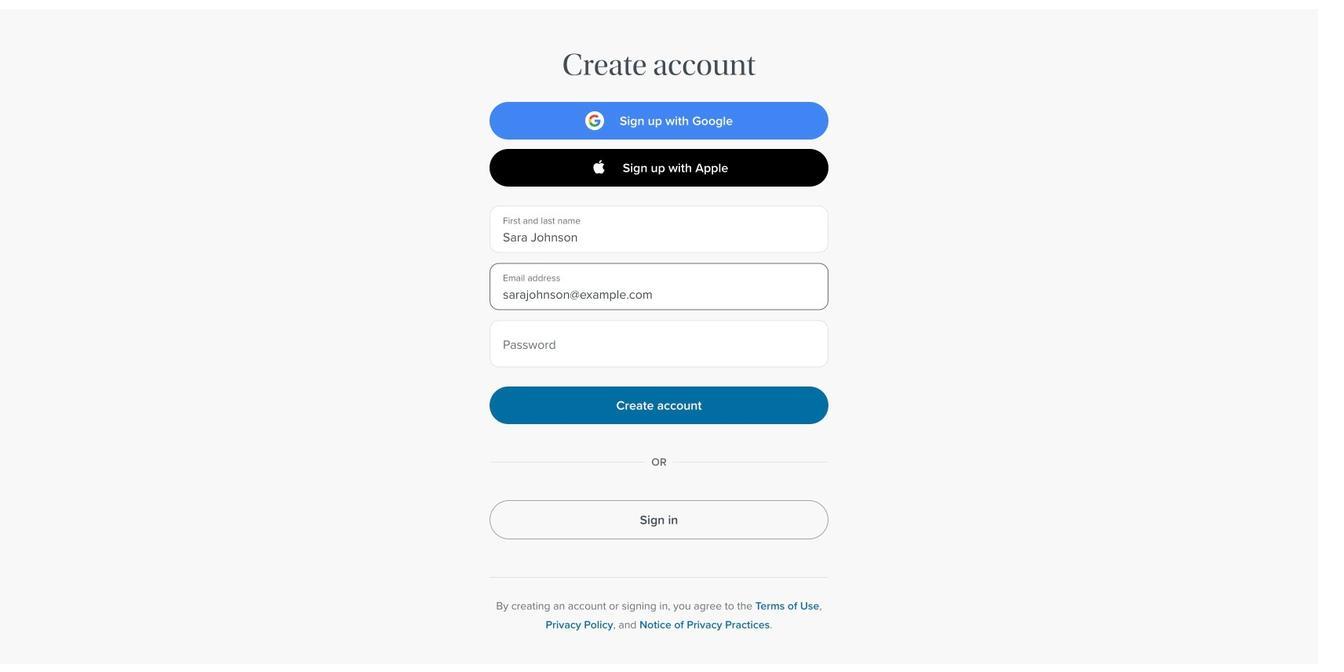 Task type: locate. For each thing, give the bounding box(es) containing it.
navigation element
[[0, 0, 1318, 9]]

First and last name text field
[[503, 229, 815, 246]]

Password password field
[[501, 341, 779, 358]]



Task type: vqa. For each thing, say whether or not it's contained in the screenshot.
Warby Parker Logo
no



Task type: describe. For each thing, give the bounding box(es) containing it.
Email address email field
[[503, 286, 815, 303]]



